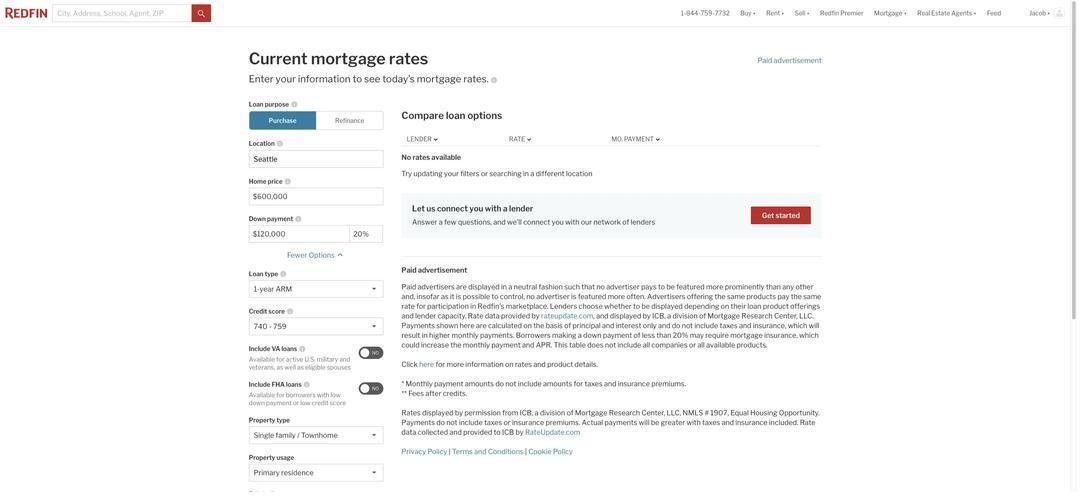 Task type: vqa. For each thing, say whether or not it's contained in the screenshot.
Washer/Dryer Hookup to the top
no



Task type: locate. For each thing, give the bounding box(es) containing it.
a up 'control,'
[[508, 283, 512, 291]]

1 horizontal spatial low
[[331, 391, 341, 399]]

0 horizontal spatial here
[[419, 361, 434, 369]]

a left 'different' in the top of the page
[[530, 169, 534, 178]]

▾ inside rent ▾ dropdown button
[[782, 9, 784, 17]]

displayed up interest
[[610, 312, 641, 321]]

▾ for buy ▾
[[753, 9, 756, 17]]

1 vertical spatial do
[[495, 380, 504, 388]]

as down 'active' at the bottom of the page
[[297, 364, 304, 371]]

will inside rates displayed by permission from icb, a division of mortgage research center, llc, nmls # 1907, equal housing opportunity. payments do not include taxes or insurance premiums. actual payments will be greater with taxes and insurance included. rate data collected and provided to icb by
[[639, 419, 650, 427]]

1 horizontal spatial more
[[608, 293, 625, 301]]

Down payment text field
[[353, 230, 379, 239]]

1 vertical spatial icb,
[[520, 409, 533, 418]]

1 vertical spatial data
[[402, 429, 416, 437]]

property up primary
[[249, 454, 275, 462]]

of up rateupdate.com link
[[567, 409, 574, 418]]

available for active u.s. military and veterans, as well as eligible spouses
[[249, 356, 351, 371]]

displayed inside rates displayed by permission from icb, a division of mortgage research center, llc, nmls # 1907, equal housing opportunity. payments do not include taxes or insurance premiums. actual payments will be greater with taxes and insurance included. rate data collected and provided to icb by
[[422, 409, 454, 418]]

products.
[[737, 341, 768, 350]]

2 horizontal spatial mortgage
[[874, 9, 903, 17]]

score up 759
[[269, 308, 285, 315]]

real estate agents ▾ link
[[917, 0, 977, 26]]

2 vertical spatial rate
[[800, 419, 816, 427]]

▾ inside mortgage ▾ dropdown button
[[904, 9, 907, 17]]

more up whether
[[608, 293, 625, 301]]

in right result
[[422, 332, 428, 340]]

1 vertical spatial loans
[[286, 381, 302, 388]]

with inside rates displayed by permission from icb, a division of mortgage research center, llc, nmls # 1907, equal housing opportunity. payments do not include taxes or insurance premiums. actual payments will be greater with taxes and insurance included. rate data collected and provided to icb by
[[687, 419, 701, 427]]

than up companies
[[657, 332, 671, 340]]

6 ▾ from the left
[[1047, 9, 1050, 17]]

2 horizontal spatial insurance
[[736, 419, 768, 427]]

mortgage inside , and displayed by icb, a division of mortgage research center, llc. payments shown here are calculated on the basis of principal and interest only and do not include taxes and insurance, which will result in higher monthly payments. borrowers making a down payment of less than 20% may require mortgage insurance, which could increase the monthly payment and apr. this table does not include all companies or all available products.
[[730, 332, 763, 340]]

1 vertical spatial loan
[[249, 270, 264, 278]]

payment down interest
[[603, 332, 632, 340]]

insurance down from in the bottom left of the page
[[512, 419, 544, 427]]

0 vertical spatial 1-
[[681, 9, 686, 17]]

product down this
[[547, 361, 573, 369]]

be inside rates displayed by permission from icb, a division of mortgage research center, llc, nmls # 1907, equal housing opportunity. payments do not include taxes or insurance premiums. actual payments will be greater with taxes and insurance included. rate data collected and provided to icb by
[[651, 419, 659, 427]]

displayed down after on the bottom of the page
[[422, 409, 454, 418]]

us
[[427, 204, 435, 213]]

of left lenders
[[622, 218, 629, 227]]

loans up 'active' at the bottom of the page
[[282, 345, 297, 353]]

advertisement
[[774, 56, 822, 65], [418, 266, 467, 275]]

1 horizontal spatial policy
[[553, 448, 573, 456]]

Refinance radio
[[316, 111, 384, 130]]

in inside , and displayed by icb, a division of mortgage research center, llc. payments shown here are calculated on the basis of principal and interest only and do not include taxes and insurance, which will result in higher monthly payments. borrowers making a down payment of less than 20% may require mortgage insurance, which could increase the monthly payment and apr. this table does not include all companies or all available products.
[[422, 332, 428, 340]]

a up rateupdate.com link
[[535, 409, 539, 418]]

credit
[[249, 308, 267, 315]]

payment up the credits.
[[434, 380, 463, 388]]

1 vertical spatial are
[[476, 322, 487, 330]]

filters
[[460, 169, 480, 178]]

do up the collected
[[436, 419, 445, 427]]

mortgage down their
[[708, 312, 740, 321]]

0 horizontal spatial down
[[249, 399, 265, 407]]

available
[[249, 356, 275, 363], [249, 391, 275, 399]]

include up from in the bottom left of the page
[[518, 380, 542, 388]]

1 vertical spatial include
[[249, 381, 270, 388]]

provided inside rates displayed by permission from icb, a division of mortgage research center, llc, nmls # 1907, equal housing opportunity. payments do not include taxes or insurance premiums. actual payments will be greater with taxes and insurance included. rate data collected and provided to icb by
[[463, 429, 492, 437]]

▾ inside real estate agents ▾ link
[[974, 9, 977, 17]]

making
[[552, 332, 576, 340]]

1 horizontal spatial provided
[[501, 312, 530, 321]]

loan up year
[[249, 270, 264, 278]]

cookie policy link
[[528, 448, 573, 456]]

all down "may"
[[698, 341, 705, 350]]

paid advertisement button
[[758, 56, 822, 65]]

policy
[[428, 448, 447, 456], [553, 448, 573, 456]]

0 vertical spatial monthly
[[452, 332, 479, 340]]

0 horizontal spatial on
[[505, 361, 514, 369]]

▾ for rent ▾
[[782, 9, 784, 17]]

1 vertical spatial rate
[[468, 312, 484, 321]]

1 vertical spatial loan
[[748, 302, 761, 311]]

loan for loan type
[[249, 270, 264, 278]]

0 horizontal spatial do
[[436, 419, 445, 427]]

icb, right from in the bottom left of the page
[[520, 409, 533, 418]]

or
[[481, 169, 488, 178], [689, 341, 696, 350], [293, 399, 299, 407], [504, 419, 511, 427]]

Home price text field
[[253, 193, 380, 201]]

1 property from the top
[[249, 417, 275, 424]]

housing
[[750, 409, 777, 418]]

amounts down this
[[543, 380, 572, 388]]

1 horizontal spatial do
[[495, 380, 504, 388]]

location
[[249, 140, 275, 147]]

1 vertical spatial than
[[657, 332, 671, 340]]

▾ right agents
[[974, 9, 977, 17]]

their
[[731, 302, 746, 311]]

0 horizontal spatial all
[[643, 341, 650, 350]]

provided up calculated
[[501, 312, 530, 321]]

rates down borrowers
[[515, 361, 532, 369]]

1 horizontal spatial loan
[[748, 302, 761, 311]]

2 vertical spatial be
[[651, 419, 659, 427]]

rate inside paid advertisers are displayed in a neutral fashion such that no advertiser pays to be featured more prominently than any other and, insofar as it is possible to control, no advertiser is featured more often. advertisers offering the same products pay the same rate for participation in redfin's marketplace. lenders choose whether to be displayed depending on their loan product offerings and lender capacity. rate data provided by
[[468, 312, 484, 321]]

1- for 844-
[[681, 9, 686, 17]]

paid inside paid advertisers are displayed in a neutral fashion such that no advertiser pays to be featured more prominently than any other and, insofar as it is possible to control, no advertiser is featured more often. advertisers offering the same products pay the same rate for participation in redfin's marketplace. lenders choose whether to be displayed depending on their loan product offerings and lender capacity. rate data provided by
[[402, 283, 416, 291]]

center, left llc,
[[642, 409, 665, 418]]

is right it
[[456, 293, 461, 301]]

0 vertical spatial down
[[583, 332, 602, 340]]

options
[[467, 110, 502, 121]]

2 horizontal spatial rate
[[800, 419, 816, 427]]

division down depending
[[673, 312, 698, 321]]

fees
[[408, 390, 424, 398]]

1 horizontal spatial your
[[444, 169, 459, 178]]

1 vertical spatial will
[[639, 419, 650, 427]]

down up property type
[[249, 399, 265, 407]]

0 horizontal spatial icb,
[[520, 409, 533, 418]]

displayed inside , and displayed by icb, a division of mortgage research center, llc. payments shown here are calculated on the basis of principal and interest only and do not include taxes and insurance, which will result in higher monthly payments. borrowers making a down payment of less than 20% may require mortgage insurance, which could increase the monthly payment and apr. this table does not include all companies or all available products.
[[610, 312, 641, 321]]

include
[[695, 322, 718, 330], [618, 341, 641, 350], [518, 380, 542, 388], [459, 419, 483, 427]]

0 vertical spatial lender
[[509, 204, 533, 213]]

equal
[[731, 409, 749, 418]]

1 horizontal spatial will
[[809, 322, 820, 330]]

1 horizontal spatial division
[[673, 312, 698, 321]]

insurance down equal at bottom
[[736, 419, 768, 427]]

0 vertical spatial will
[[809, 322, 820, 330]]

product down 'pay'
[[763, 302, 789, 311]]

of down depending
[[699, 312, 706, 321]]

purpose
[[265, 101, 289, 108]]

borrowers
[[286, 391, 316, 399]]

mortgage inside , and displayed by icb, a division of mortgage research center, llc. payments shown here are calculated on the basis of principal and interest only and do not include taxes and insurance, which will result in higher monthly payments. borrowers making a down payment of less than 20% may require mortgage insurance, which could increase the monthly payment and apr. this table does not include all companies or all available products.
[[708, 312, 740, 321]]

0 vertical spatial advertiser
[[606, 283, 640, 291]]

2 include from the top
[[249, 381, 270, 388]]

0 horizontal spatial same
[[727, 293, 745, 301]]

property up single
[[249, 417, 275, 424]]

here down 'capacity.'
[[460, 322, 475, 330]]

payment down payments.
[[492, 341, 521, 350]]

center, down 'pay'
[[774, 312, 798, 321]]

property
[[249, 417, 275, 424], [249, 454, 275, 462]]

estate
[[931, 9, 950, 17]]

be left greater
[[651, 419, 659, 427]]

available for payment
[[249, 391, 275, 399]]

1 horizontal spatial all
[[698, 341, 705, 350]]

3 ▾ from the left
[[807, 9, 810, 17]]

include
[[249, 345, 270, 353], [249, 381, 270, 388]]

payments inside rates displayed by permission from icb, a division of mortgage research center, llc, nmls # 1907, equal housing opportunity. payments do not include taxes or insurance premiums. actual payments will be greater with taxes and insurance included. rate data collected and provided to icb by
[[402, 419, 435, 427]]

1 vertical spatial property
[[249, 454, 275, 462]]

not inside rates displayed by permission from icb, a division of mortgage research center, llc, nmls # 1907, equal housing opportunity. payments do not include taxes or insurance premiums. actual payments will be greater with taxes and insurance included. rate data collected and provided to icb by
[[446, 419, 457, 427]]

participation
[[427, 302, 469, 311]]

1 horizontal spatial than
[[766, 283, 781, 291]]

mortgage up enter your information to see today's mortgage rates.
[[311, 49, 386, 68]]

credit score
[[249, 308, 285, 315]]

and inside "* monthly payment amounts do not include amounts for taxes and insurance premiums. ** fees after credits."
[[604, 380, 616, 388]]

are inside , and displayed by icb, a division of mortgage research center, llc. payments shown here are calculated on the basis of principal and interest only and do not include taxes and insurance, which will result in higher monthly payments. borrowers making a down payment of less than 20% may require mortgage insurance, which could increase the monthly payment and apr. this table does not include all companies or all available products.
[[476, 322, 487, 330]]

after
[[425, 390, 441, 398]]

premiums. inside rates displayed by permission from icb, a division of mortgage research center, llc, nmls # 1907, equal housing opportunity. payments do not include taxes or insurance premiums. actual payments will be greater with taxes and insurance included. rate data collected and provided to icb by
[[546, 419, 580, 427]]

of inside rates displayed by permission from icb, a division of mortgage research center, llc, nmls # 1907, equal housing opportunity. payments do not include taxes or insurance premiums. actual payments will be greater with taxes and insurance included. rate data collected and provided to icb by
[[567, 409, 574, 418]]

insurance inside "* monthly payment amounts do not include amounts for taxes and insurance premiums. ** fees after credits."
[[618, 380, 650, 388]]

to down often.
[[633, 302, 640, 311]]

0 vertical spatial available
[[249, 356, 275, 363]]

will inside , and displayed by icb, a division of mortgage research center, llc. payments shown here are calculated on the basis of principal and interest only and do not include taxes and insurance, which will result in higher monthly payments. borrowers making a down payment of less than 20% may require mortgage insurance, which could increase the monthly payment and apr. this table does not include all companies or all available products.
[[809, 322, 820, 330]]

1 vertical spatial type
[[277, 417, 290, 424]]

1 horizontal spatial premiums.
[[651, 380, 686, 388]]

payment inside available for borrowers with low down payment or low credit score
[[266, 399, 292, 407]]

0 horizontal spatial more
[[447, 361, 464, 369]]

payments up result
[[402, 322, 435, 330]]

not up the collected
[[446, 419, 457, 427]]

2 vertical spatial mortgage
[[730, 332, 763, 340]]

credit
[[312, 399, 329, 407]]

same up offerings at the bottom right
[[803, 293, 821, 301]]

advertisers
[[647, 293, 685, 301]]

on down payments.
[[505, 361, 514, 369]]

4 ▾ from the left
[[904, 9, 907, 17]]

2 horizontal spatial be
[[667, 283, 675, 291]]

property usage element
[[249, 449, 379, 464]]

1 vertical spatial down
[[249, 399, 265, 407]]

and
[[493, 218, 506, 227], [402, 312, 414, 321], [596, 312, 609, 321], [602, 322, 614, 330], [658, 322, 670, 330], [739, 322, 751, 330], [522, 341, 534, 350], [340, 356, 350, 363], [534, 361, 546, 369], [604, 380, 616, 388], [722, 419, 734, 427], [450, 429, 462, 437], [474, 448, 486, 456]]

and right terms
[[474, 448, 486, 456]]

1 horizontal spatial on
[[524, 322, 532, 330]]

0 horizontal spatial rate
[[468, 312, 484, 321]]

down inside , and displayed by icb, a division of mortgage research center, llc. payments shown here are calculated on the basis of principal and interest only and do not include taxes and insurance, which will result in higher monthly payments. borrowers making a down payment of less than 20% may require mortgage insurance, which could increase the monthly payment and apr. this table does not include all companies or all available products.
[[583, 332, 602, 340]]

veterans,
[[249, 364, 275, 371]]

borrowers
[[516, 332, 551, 340]]

▾ for mortgage ▾
[[904, 9, 907, 17]]

1 include from the top
[[249, 345, 270, 353]]

,
[[593, 312, 595, 321]]

rate inside button
[[509, 135, 525, 143]]

than inside paid advertisers are displayed in a neutral fashion such that no advertiser pays to be featured more prominently than any other and, insofar as it is possible to control, no advertiser is featured more often. advertisers offering the same products pay the same rate for participation in redfin's marketplace. lenders choose whether to be displayed depending on their loan product offerings and lender capacity. rate data provided by
[[766, 283, 781, 291]]

advertisement inside button
[[774, 56, 822, 65]]

do up 20% on the bottom right of the page
[[672, 322, 680, 330]]

with
[[485, 204, 501, 213], [565, 218, 580, 227], [317, 391, 329, 399], [687, 419, 701, 427]]

1 available from the top
[[249, 356, 275, 363]]

see
[[364, 73, 380, 85]]

rate down opportunity.
[[800, 419, 816, 427]]

interest
[[616, 322, 641, 330]]

1 horizontal spatial 1-
[[681, 9, 686, 17]]

here right the click
[[419, 361, 434, 369]]

center, inside , and displayed by icb, a division of mortgage research center, llc. payments shown here are calculated on the basis of principal and interest only and do not include taxes and insurance, which will result in higher monthly payments. borrowers making a down payment of less than 20% may require mortgage insurance, which could increase the monthly payment and apr. this table does not include all companies or all available products.
[[774, 312, 798, 321]]

1 horizontal spatial connect
[[523, 218, 550, 227]]

include va loans
[[249, 345, 297, 353]]

eligible
[[305, 364, 326, 371]]

down inside available for borrowers with low down payment or low credit score
[[249, 399, 265, 407]]

your left the filters
[[444, 169, 459, 178]]

1 horizontal spatial be
[[651, 419, 659, 427]]

by right "icb"
[[516, 429, 524, 437]]

down payment element
[[349, 210, 379, 225]]

featured
[[676, 283, 705, 291], [578, 293, 606, 301]]

information down current mortgage rates
[[298, 73, 351, 85]]

2 available from the top
[[249, 391, 275, 399]]

or down borrowers
[[293, 399, 299, 407]]

cookie
[[528, 448, 552, 456]]

all down less
[[643, 341, 650, 350]]

1- for year
[[254, 285, 260, 294]]

advertiser down fashion
[[536, 293, 570, 301]]

same
[[727, 293, 745, 301], [803, 293, 821, 301]]

for inside available for active u.s. military and veterans, as well as eligible spouses
[[276, 356, 285, 363]]

1 horizontal spatial product
[[763, 302, 789, 311]]

advertiser
[[606, 283, 640, 291], [536, 293, 570, 301]]

1 loan from the top
[[249, 101, 264, 108]]

insurance
[[618, 380, 650, 388], [512, 419, 544, 427], [736, 419, 768, 427]]

loans for include va loans
[[282, 345, 297, 353]]

do inside rates displayed by permission from icb, a division of mortgage research center, llc, nmls # 1907, equal housing opportunity. payments do not include taxes or insurance premiums. actual payments will be greater with taxes and insurance included. rate data collected and provided to icb by
[[436, 419, 445, 427]]

0 vertical spatial include
[[249, 345, 270, 353]]

0 horizontal spatial be
[[642, 302, 650, 311]]

payment
[[624, 135, 654, 143]]

no up marketplace.
[[526, 293, 535, 301]]

jacob ▾
[[1029, 9, 1050, 17]]

0 vertical spatial research
[[742, 312, 773, 321]]

#
[[705, 409, 709, 418]]

by
[[532, 312, 540, 321], [643, 312, 651, 321], [455, 409, 463, 418], [516, 429, 524, 437]]

no
[[597, 283, 605, 291], [526, 293, 535, 301]]

for down details.
[[574, 380, 583, 388]]

jacob
[[1029, 9, 1046, 17]]

1- down loan type
[[254, 285, 260, 294]]

do inside "* monthly payment amounts do not include amounts for taxes and insurance premiums. ** fees after credits."
[[495, 380, 504, 388]]

than up 'pay'
[[766, 283, 781, 291]]

product inside paid advertisers are displayed in a neutral fashion such that no advertiser pays to be featured more prominently than any other and, insofar as it is possible to control, no advertiser is featured more often. advertisers offering the same products pay the same rate for participation in redfin's marketplace. lenders choose whether to be displayed depending on their loan product offerings and lender capacity. rate data provided by
[[763, 302, 789, 311]]

| left terms
[[449, 448, 451, 456]]

available up updating
[[432, 153, 461, 162]]

available inside available for active u.s. military and veterans, as well as eligible spouses
[[249, 356, 275, 363]]

available for veterans,
[[249, 356, 275, 363]]

loan type
[[249, 270, 278, 278]]

lender up we'll on the left
[[509, 204, 533, 213]]

0 vertical spatial insurance,
[[753, 322, 786, 330]]

do down click here for more information on rates and product details.
[[495, 380, 504, 388]]

1 ▾ from the left
[[753, 9, 756, 17]]

arm
[[276, 285, 292, 294]]

current mortgage rates
[[249, 49, 428, 68]]

taxes up require
[[720, 322, 738, 330]]

a up table
[[578, 332, 582, 340]]

loan
[[249, 101, 264, 108], [249, 270, 264, 278]]

mortgage up products.
[[730, 332, 763, 340]]

with inside available for borrowers with low down payment or low credit score
[[317, 391, 329, 399]]

or inside , and displayed by icb, a division of mortgage research center, llc. payments shown here are calculated on the basis of principal and interest only and do not include taxes and insurance, which will result in higher monthly payments. borrowers making a down payment of less than 20% may require mortgage insurance, which could increase the monthly payment and apr. this table does not include all companies or all available products.
[[689, 341, 696, 350]]

center, inside rates displayed by permission from icb, a division of mortgage research center, llc, nmls # 1907, equal housing opportunity. payments do not include taxes or insurance premiums. actual payments will be greater with taxes and insurance included. rate data collected and provided to icb by
[[642, 409, 665, 418]]

score inside available for borrowers with low down payment or low credit score
[[330, 399, 346, 407]]

2 payments from the top
[[402, 419, 435, 427]]

rates
[[389, 49, 428, 68], [413, 153, 430, 162], [515, 361, 532, 369]]

0 horizontal spatial |
[[449, 448, 451, 456]]

provided inside paid advertisers are displayed in a neutral fashion such that no advertiser pays to be featured more prominently than any other and, insofar as it is possible to control, no advertiser is featured more often. advertisers offering the same products pay the same rate for participation in redfin's marketplace. lenders choose whether to be displayed depending on their loan product offerings and lender capacity. rate data provided by
[[501, 312, 530, 321]]

5 ▾ from the left
[[974, 9, 977, 17]]

2 vertical spatial paid
[[402, 283, 416, 291]]

prominently
[[725, 283, 765, 291]]

available inside available for borrowers with low down payment or low credit score
[[249, 391, 275, 399]]

1- left 759-
[[681, 9, 686, 17]]

available down require
[[706, 341, 735, 350]]

paid
[[758, 56, 772, 65], [402, 266, 417, 275], [402, 283, 416, 291]]

2 vertical spatial rates
[[515, 361, 532, 369]]

will
[[809, 322, 820, 330], [639, 419, 650, 427]]

available up veterans,
[[249, 356, 275, 363]]

1 horizontal spatial icb,
[[652, 312, 666, 321]]

research down 'products'
[[742, 312, 773, 321]]

option group
[[249, 111, 384, 130]]

down
[[249, 215, 266, 223]]

for inside "* monthly payment amounts do not include amounts for taxes and insurance premiums. ** fees after credits."
[[574, 380, 583, 388]]

, and displayed by icb, a division of mortgage research center, llc. payments shown here are calculated on the basis of principal and interest only and do not include taxes and insurance, which will result in higher monthly payments. borrowers making a down payment of less than 20% may require mortgage insurance, which could increase the monthly payment and apr. this table does not include all companies or all available products.
[[402, 312, 820, 350]]

paid inside button
[[758, 56, 772, 65]]

0 horizontal spatial paid advertisement
[[402, 266, 467, 275]]

no right that in the bottom right of the page
[[597, 283, 605, 291]]

0 vertical spatial rates
[[389, 49, 428, 68]]

2 horizontal spatial more
[[706, 283, 723, 291]]

here inside , and displayed by icb, a division of mortgage research center, llc. payments shown here are calculated on the basis of principal and interest only and do not include taxes and insurance, which will result in higher monthly payments. borrowers making a down payment of less than 20% may require mortgage insurance, which could increase the monthly payment and apr. this table does not include all companies or all available products.
[[460, 322, 475, 330]]

by inside , and displayed by icb, a division of mortgage research center, llc. payments shown here are calculated on the basis of principal and interest only and do not include taxes and insurance, which will result in higher monthly payments. borrowers making a down payment of less than 20% may require mortgage insurance, which could increase the monthly payment and apr. this table does not include all companies or all available products.
[[643, 312, 651, 321]]

answer a few questions, and we'll connect you with our network of lenders
[[412, 218, 655, 227]]

1 vertical spatial division
[[540, 409, 565, 418]]

a inside paid advertisers are displayed in a neutral fashion such that no advertiser pays to be featured more prominently than any other and, insofar as it is possible to control, no advertiser is featured more often. advertisers offering the same products pay the same rate for participation in redfin's marketplace. lenders choose whether to be displayed depending on their loan product offerings and lender capacity. rate data provided by
[[508, 283, 512, 291]]

monthly
[[452, 332, 479, 340], [463, 341, 490, 350]]

product
[[763, 302, 789, 311], [547, 361, 573, 369]]

rates displayed by permission from icb, a division of mortgage research center, llc, nmls # 1907, equal housing opportunity. payments do not include taxes or insurance premiums. actual payments will be greater with taxes and insurance included. rate data collected and provided to icb by
[[402, 409, 820, 437]]

1 horizontal spatial paid advertisement
[[758, 56, 822, 65]]

could
[[402, 341, 420, 350]]

0 vertical spatial no
[[597, 283, 605, 291]]

choose
[[579, 302, 603, 311]]

1 | from the left
[[449, 448, 451, 456]]

| left "cookie"
[[525, 448, 527, 456]]

type up family
[[277, 417, 290, 424]]

no rates available
[[402, 153, 461, 162]]

collected
[[418, 429, 448, 437]]

a left few
[[439, 218, 443, 227]]

enter your information to see today's mortgage rates.
[[249, 73, 489, 85]]

by down marketplace.
[[532, 312, 540, 321]]

rent ▾ button
[[766, 0, 784, 26]]

0 horizontal spatial amounts
[[465, 380, 494, 388]]

1 horizontal spatial are
[[476, 322, 487, 330]]

try
[[402, 169, 412, 178]]

1 horizontal spatial center,
[[774, 312, 798, 321]]

2 loan from the top
[[249, 270, 264, 278]]

1 horizontal spatial mortgage
[[708, 312, 740, 321]]

0 horizontal spatial research
[[609, 409, 640, 418]]

▾ for sell ▾
[[807, 9, 810, 17]]

0 horizontal spatial featured
[[578, 293, 606, 301]]

1 horizontal spatial available
[[706, 341, 735, 350]]

for inside paid advertisers are displayed in a neutral fashion such that no advertiser pays to be featured more prominently than any other and, insofar as it is possible to control, no advertiser is featured more often. advertisers offering the same products pay the same rate for participation in redfin's marketplace. lenders choose whether to be displayed depending on their loan product offerings and lender capacity. rate data provided by
[[416, 302, 426, 311]]

loan left 'purpose'
[[249, 101, 264, 108]]

0 vertical spatial your
[[276, 73, 296, 85]]

and up products.
[[739, 322, 751, 330]]

do
[[672, 322, 680, 330], [495, 380, 504, 388], [436, 419, 445, 427]]

displayed
[[468, 283, 500, 291], [652, 302, 683, 311], [610, 312, 641, 321], [422, 409, 454, 418]]

premiums.
[[651, 380, 686, 388], [546, 419, 580, 427]]

2 horizontal spatial as
[[441, 293, 449, 301]]

score right credit
[[330, 399, 346, 407]]

1 all from the left
[[643, 341, 650, 350]]

0 horizontal spatial is
[[456, 293, 461, 301]]

1 horizontal spatial rate
[[509, 135, 525, 143]]

▾ right buy
[[753, 9, 756, 17]]

on up borrowers
[[524, 322, 532, 330]]

or up "icb"
[[504, 419, 511, 427]]

2 property from the top
[[249, 454, 275, 462]]

0 horizontal spatial premiums.
[[546, 419, 580, 427]]

all
[[643, 341, 650, 350], [698, 341, 705, 350]]

▾ right jacob
[[1047, 9, 1050, 17]]

this
[[554, 341, 568, 350]]

premiums. up rateupdate.com link
[[546, 419, 580, 427]]

-
[[269, 323, 272, 331]]

7732
[[715, 9, 730, 17]]

1 vertical spatial be
[[642, 302, 650, 311]]

include inside "* monthly payment amounts do not include amounts for taxes and insurance premiums. ** fees after credits."
[[518, 380, 542, 388]]

terms and conditions link
[[452, 448, 524, 456]]

provided
[[501, 312, 530, 321], [463, 429, 492, 437]]

▾ inside sell ▾ dropdown button
[[807, 9, 810, 17]]

research up payments
[[609, 409, 640, 418]]

▾ inside buy ▾ dropdown button
[[753, 9, 756, 17]]

1 horizontal spatial mortgage
[[417, 73, 461, 85]]

1 vertical spatial available
[[706, 341, 735, 350]]

enter
[[249, 73, 274, 85]]

0 vertical spatial available
[[432, 153, 461, 162]]

down
[[583, 332, 602, 340], [249, 399, 265, 407]]

fashion
[[539, 283, 563, 291]]

0 horizontal spatial center,
[[642, 409, 665, 418]]

include down permission
[[459, 419, 483, 427]]

0 horizontal spatial as
[[277, 364, 283, 371]]

0 vertical spatial which
[[788, 322, 807, 330]]

loans
[[282, 345, 297, 353], [286, 381, 302, 388]]

submit search image
[[198, 10, 205, 17]]

in up 'control,'
[[501, 283, 507, 291]]

0 horizontal spatial lender
[[415, 312, 436, 321]]

you up questions,
[[469, 204, 483, 213]]

2 ▾ from the left
[[782, 9, 784, 17]]

1 payments from the top
[[402, 322, 435, 330]]

rate down redfin's
[[468, 312, 484, 321]]



Task type: describe. For each thing, give the bounding box(es) containing it.
2 amounts from the left
[[543, 380, 572, 388]]

1 amounts from the left
[[465, 380, 494, 388]]

0 horizontal spatial no
[[526, 293, 535, 301]]

buy ▾ button
[[740, 0, 756, 26]]

and left interest
[[602, 322, 614, 330]]

1 vertical spatial monthly
[[463, 341, 490, 350]]

get
[[762, 212, 774, 220]]

include for include va loans
[[249, 345, 270, 353]]

include down interest
[[618, 341, 641, 350]]

property for single family / townhome
[[249, 417, 275, 424]]

to up advertisers on the right of page
[[658, 283, 665, 291]]

than inside , and displayed by icb, a division of mortgage research center, llc. payments shown here are calculated on the basis of principal and interest only and do not include taxes and insurance, which will result in higher monthly payments. borrowers making a down payment of less than 20% may require mortgage insurance, which could increase the monthly payment and apr. this table does not include all companies or all available products.
[[657, 332, 671, 340]]

nmls
[[683, 409, 703, 418]]

0 horizontal spatial low
[[300, 399, 310, 407]]

with up questions,
[[485, 204, 501, 213]]

mo. payment
[[612, 135, 654, 143]]

the right increase
[[451, 341, 461, 350]]

option group containing purchase
[[249, 111, 384, 130]]

does
[[587, 341, 604, 350]]

it
[[450, 293, 454, 301]]

searching
[[489, 169, 522, 178]]

1 vertical spatial information
[[465, 361, 504, 369]]

icb, inside rates displayed by permission from icb, a division of mortgage research center, llc, nmls # 1907, equal housing opportunity. payments do not include taxes or insurance premiums. actual payments will be greater with taxes and insurance included. rate data collected and provided to icb by
[[520, 409, 533, 418]]

rateupdate.com
[[541, 312, 593, 321]]

1 vertical spatial paid
[[402, 266, 417, 275]]

2 all from the left
[[698, 341, 705, 350]]

1-year arm
[[254, 285, 292, 294]]

1 vertical spatial mortgage
[[417, 73, 461, 85]]

premiums. inside "* monthly payment amounts do not include amounts for taxes and insurance premiums. ** fees after credits."
[[651, 380, 686, 388]]

military
[[317, 356, 338, 363]]

1 vertical spatial here
[[419, 361, 434, 369]]

▾ for jacob ▾
[[1047, 9, 1050, 17]]

* monthly payment amounts do not include amounts for taxes and insurance premiums. ** fees after credits.
[[402, 380, 686, 398]]

get started
[[762, 212, 800, 220]]

buy ▾ button
[[735, 0, 761, 26]]

740
[[254, 323, 267, 331]]

fewer
[[287, 251, 307, 260]]

or right the filters
[[481, 169, 488, 178]]

possible
[[463, 293, 490, 301]]

not inside "* monthly payment amounts do not include amounts for taxes and insurance premiums. ** fees after credits."
[[505, 380, 516, 388]]

compare loan options
[[402, 110, 502, 121]]

require
[[705, 332, 729, 340]]

increase
[[421, 341, 449, 350]]

mo.
[[612, 135, 623, 143]]

Down payment text field
[[253, 230, 346, 239]]

well
[[285, 364, 296, 371]]

u.s.
[[305, 356, 315, 363]]

taxes down #
[[702, 419, 720, 427]]

0 horizontal spatial your
[[276, 73, 296, 85]]

payment inside "* monthly payment amounts do not include amounts for taxes and insurance premiums. ** fees after credits."
[[434, 380, 463, 388]]

year
[[260, 285, 274, 294]]

paid advertisers are displayed in a neutral fashion such that no advertiser pays to be featured more prominently than any other and, insofar as it is possible to control, no advertiser is featured more often. advertisers offering the same products pay the same rate for participation in redfin's marketplace. lenders choose whether to be displayed depending on their loan product offerings and lender capacity. rate data provided by
[[402, 283, 821, 321]]

lender button
[[407, 135, 440, 143]]

0 vertical spatial information
[[298, 73, 351, 85]]

conditions
[[488, 448, 524, 456]]

loans for include fha loans
[[286, 381, 302, 388]]

City, Address, School, Agent, ZIP search field
[[52, 4, 192, 22]]

payments
[[605, 419, 637, 427]]

740 - 759
[[254, 323, 287, 331]]

0 vertical spatial more
[[706, 283, 723, 291]]

a inside rates displayed by permission from icb, a division of mortgage research center, llc, nmls # 1907, equal housing opportunity. payments do not include taxes or insurance premiums. actual payments will be greater with taxes and insurance included. rate data collected and provided to icb by
[[535, 409, 539, 418]]

1 vertical spatial rates
[[413, 153, 430, 162]]

rateupdate.com
[[525, 429, 580, 437]]

on inside paid advertisers are displayed in a neutral fashion such that no advertiser pays to be featured more prominently than any other and, insofar as it is possible to control, no advertiser is featured more often. advertisers offering the same products pay the same rate for participation in redfin's marketplace. lenders choose whether to be displayed depending on their loan product offerings and lender capacity. rate data provided by
[[721, 302, 729, 311]]

on inside , and displayed by icb, a division of mortgage research center, llc. payments shown here are calculated on the basis of principal and interest only and do not include taxes and insurance, which will result in higher monthly payments. borrowers making a down payment of less than 20% may require mortgage insurance, which could increase the monthly payment and apr. this table does not include all companies or all available products.
[[524, 322, 532, 330]]

lender inside paid advertisers are displayed in a neutral fashion such that no advertiser pays to be featured more prominently than any other and, insofar as it is possible to control, no advertiser is featured more often. advertisers offering the same products pay the same rate for participation in redfin's marketplace. lenders choose whether to be displayed depending on their loan product offerings and lender capacity. rate data provided by
[[415, 312, 436, 321]]

rate
[[402, 302, 415, 311]]

0 vertical spatial connect
[[437, 204, 468, 213]]

the right offering on the right bottom
[[715, 293, 726, 301]]

and down borrowers
[[522, 341, 534, 350]]

table
[[569, 341, 586, 350]]

details.
[[575, 361, 598, 369]]

get started button
[[751, 207, 811, 224]]

and down 'apr.'
[[534, 361, 546, 369]]

icb, inside , and displayed by icb, a division of mortgage research center, llc. payments shown here are calculated on the basis of principal and interest only and do not include taxes and insurance, which will result in higher monthly payments. borrowers making a down payment of less than 20% may require mortgage insurance, which could increase the monthly payment and apr. this table does not include all companies or all available products.
[[652, 312, 666, 321]]

payments inside , and displayed by icb, a division of mortgage research center, llc. payments shown here are calculated on the basis of principal and interest only and do not include taxes and insurance, which will result in higher monthly payments. borrowers making a down payment of less than 20% may require mortgage insurance, which could increase the monthly payment and apr. this table does not include all companies or all available products.
[[402, 322, 435, 330]]

different
[[536, 169, 565, 178]]

20%
[[673, 332, 688, 340]]

no
[[402, 153, 411, 162]]

and right only
[[658, 322, 670, 330]]

advertisers
[[418, 283, 455, 291]]

1 is from the left
[[456, 293, 461, 301]]

privacy policy | terms and conditions | cookie policy
[[402, 448, 573, 456]]

research inside rates displayed by permission from icb, a division of mortgage research center, llc, nmls # 1907, equal housing opportunity. payments do not include taxes or insurance premiums. actual payments will be greater with taxes and insurance included. rate data collected and provided to icb by
[[609, 409, 640, 418]]

insofar
[[417, 293, 440, 301]]

real estate agents ▾
[[917, 9, 977, 17]]

1 same from the left
[[727, 293, 745, 301]]

*
[[402, 380, 404, 388]]

1 horizontal spatial as
[[297, 364, 304, 371]]

1 vertical spatial your
[[444, 169, 459, 178]]

0 horizontal spatial advertiser
[[536, 293, 570, 301]]

1 vertical spatial which
[[799, 332, 819, 340]]

home price
[[249, 178, 283, 185]]

fha
[[272, 381, 285, 388]]

taxes inside , and displayed by icb, a division of mortgage research center, llc. payments shown here are calculated on the basis of principal and interest only and do not include taxes and insurance, which will result in higher monthly payments. borrowers making a down payment of less than 20% may require mortgage insurance, which could increase the monthly payment and apr. this table does not include all companies or all available products.
[[720, 322, 738, 330]]

other
[[796, 283, 814, 291]]

property usage
[[249, 454, 294, 462]]

1 policy from the left
[[428, 448, 447, 456]]

include for include fha loans
[[249, 381, 270, 388]]

rent ▾
[[766, 9, 784, 17]]

and down '1907,'
[[722, 419, 734, 427]]

payment right down
[[267, 215, 293, 223]]

0 vertical spatial be
[[667, 283, 675, 291]]

fewer options
[[287, 251, 335, 260]]

a down advertisers on the right of page
[[667, 312, 671, 321]]

less
[[642, 332, 655, 340]]

started
[[776, 212, 800, 220]]

lender
[[407, 135, 432, 143]]

higher
[[429, 332, 450, 340]]

included.
[[769, 419, 799, 427]]

844-
[[686, 9, 701, 17]]

and inside available for active u.s. military and veterans, as well as eligible spouses
[[340, 356, 350, 363]]

property for primary residence
[[249, 454, 275, 462]]

sell ▾
[[795, 9, 810, 17]]

of left less
[[634, 332, 641, 340]]

by down the credits.
[[455, 409, 463, 418]]

in right searching
[[523, 169, 529, 178]]

in down possible
[[470, 302, 476, 311]]

1 vertical spatial product
[[547, 361, 573, 369]]

terms
[[452, 448, 473, 456]]

rateupdate.com link
[[525, 429, 580, 437]]

capacity.
[[438, 312, 466, 321]]

rent
[[766, 9, 780, 17]]

available inside , and displayed by icb, a division of mortgage research center, llc. payments shown here are calculated on the basis of principal and interest only and do not include taxes and insurance, which will result in higher monthly payments. borrowers making a down payment of less than 20% may require mortgage insurance, which could increase the monthly payment and apr. this table does not include all companies or all available products.
[[706, 341, 735, 350]]

data inside rates displayed by permission from icb, a division of mortgage research center, llc, nmls # 1907, equal housing opportunity. payments do not include taxes or insurance premiums. actual payments will be greater with taxes and insurance included. rate data collected and provided to icb by
[[402, 429, 416, 437]]

1 vertical spatial more
[[608, 293, 625, 301]]

of down rateupdate.com link
[[564, 322, 571, 330]]

and left we'll on the left
[[493, 218, 506, 227]]

division inside , and displayed by icb, a division of mortgage research center, llc. payments shown here are calculated on the basis of principal and interest only and do not include taxes and insurance, which will result in higher monthly payments. borrowers making a down payment of less than 20% may require mortgage insurance, which could increase the monthly payment and apr. this table does not include all companies or all available products.
[[673, 312, 698, 321]]

division inside rates displayed by permission from icb, a division of mortgage research center, llc, nmls # 1907, equal housing opportunity. payments do not include taxes or insurance premiums. actual payments will be greater with taxes and insurance included. rate data collected and provided to icb by
[[540, 409, 565, 418]]

0 horizontal spatial score
[[269, 308, 285, 315]]

the down any
[[791, 293, 802, 301]]

loan inside paid advertisers are displayed in a neutral fashion such that no advertiser pays to be featured more prominently than any other and, insofar as it is possible to control, no advertiser is featured more often. advertisers offering the same products pay the same rate for participation in redfin's marketplace. lenders choose whether to be displayed depending on their loan product offerings and lender capacity. rate data provided by
[[748, 302, 761, 311]]

single family / townhome
[[254, 432, 338, 440]]

mortgage inside rates displayed by permission from icb, a division of mortgage research center, llc, nmls # 1907, equal housing opportunity. payments do not include taxes or insurance premiums. actual payments will be greater with taxes and insurance included. rate data collected and provided to icb by
[[575, 409, 608, 418]]

mortgage ▾ button
[[869, 0, 912, 26]]

as inside paid advertisers are displayed in a neutral fashion such that no advertiser pays to be featured more prominently than any other and, insofar as it is possible to control, no advertiser is featured more often. advertisers offering the same products pay the same rate for participation in redfin's marketplace. lenders choose whether to be displayed depending on their loan product offerings and lender capacity. rate data provided by
[[441, 293, 449, 301]]

here link
[[419, 361, 434, 369]]

displayed up possible
[[468, 283, 500, 291]]

2 same from the left
[[803, 293, 821, 301]]

down payment
[[249, 215, 293, 223]]

or inside available for borrowers with low down payment or low credit score
[[293, 399, 299, 407]]

2 is from the left
[[571, 293, 577, 301]]

redfin premier button
[[815, 0, 869, 26]]

network
[[594, 218, 621, 227]]

to left see
[[353, 73, 362, 85]]

research inside , and displayed by icb, a division of mortgage research center, llc. payments shown here are calculated on the basis of principal and interest only and do not include taxes and insurance, which will result in higher monthly payments. borrowers making a down payment of less than 20% may require mortgage insurance, which could increase the monthly payment and apr. this table does not include all companies or all available products.
[[742, 312, 773, 321]]

Purchase radio
[[249, 111, 316, 130]]

not up 20% on the bottom right of the page
[[682, 322, 693, 330]]

with left our
[[565, 218, 580, 227]]

0 vertical spatial loan
[[446, 110, 465, 121]]

data inside paid advertisers are displayed in a neutral fashion such that no advertiser pays to be featured more prominently than any other and, insofar as it is possible to control, no advertiser is featured more often. advertisers offering the same products pay the same rate for participation in redfin's marketplace. lenders choose whether to be displayed depending on their loan product offerings and lender capacity. rate data provided by
[[485, 312, 500, 321]]

apr.
[[536, 341, 552, 350]]

and up terms
[[450, 429, 462, 437]]

1 vertical spatial insurance,
[[764, 332, 798, 340]]

and right ","
[[596, 312, 609, 321]]

type for year
[[265, 270, 278, 278]]

to inside rates displayed by permission from icb, a division of mortgage research center, llc, nmls # 1907, equal housing opportunity. payments do not include taxes or insurance premiums. actual payments will be greater with taxes and insurance included. rate data collected and provided to icb by
[[494, 429, 501, 437]]

include up "may"
[[695, 322, 718, 330]]

0 horizontal spatial you
[[469, 204, 483, 213]]

and inside paid advertisers are displayed in a neutral fashion such that no advertiser pays to be featured more prominently than any other and, insofar as it is possible to control, no advertiser is featured more often. advertisers offering the same products pay the same rate for participation in redfin's marketplace. lenders choose whether to be displayed depending on their loan product offerings and lender capacity. rate data provided by
[[402, 312, 414, 321]]

property type element
[[249, 411, 379, 427]]

basis
[[546, 322, 563, 330]]

2 vertical spatial on
[[505, 361, 514, 369]]

for inside available for borrowers with low down payment or low credit score
[[276, 391, 285, 399]]

1 vertical spatial you
[[552, 218, 564, 227]]

loan for loan purpose
[[249, 101, 264, 108]]

1 vertical spatial advertisement
[[418, 266, 467, 275]]

neutral
[[514, 283, 537, 291]]

offering
[[687, 293, 713, 301]]

by inside paid advertisers are displayed in a neutral fashion such that no advertiser pays to be featured more prominently than any other and, insofar as it is possible to control, no advertiser is featured more often. advertisers offering the same products pay the same rate for participation in redfin's marketplace. lenders choose whether to be displayed depending on their loan product offerings and lender capacity. rate data provided by
[[532, 312, 540, 321]]

or inside rates displayed by permission from icb, a division of mortgage research center, llc, nmls # 1907, equal housing opportunity. payments do not include taxes or insurance premiums. actual payments will be greater with taxes and insurance included. rate data collected and provided to icb by
[[504, 419, 511, 427]]

1 vertical spatial featured
[[578, 293, 606, 301]]

0 horizontal spatial insurance
[[512, 419, 544, 427]]

1 horizontal spatial no
[[597, 283, 605, 291]]

State, City, County, ZIP search field
[[249, 150, 384, 168]]

rate inside rates displayed by permission from icb, a division of mortgage research center, llc, nmls # 1907, equal housing opportunity. payments do not include taxes or insurance premiums. actual payments will be greater with taxes and insurance included. rate data collected and provided to icb by
[[800, 419, 816, 427]]

include inside rates displayed by permission from icb, a division of mortgage research center, llc, nmls # 1907, equal housing opportunity. payments do not include taxes or insurance premiums. actual payments will be greater with taxes and insurance included. rate data collected and provided to icb by
[[459, 419, 483, 427]]

single
[[254, 432, 274, 440]]

companies
[[652, 341, 688, 350]]

mortgage ▾ button
[[874, 0, 907, 26]]

are inside paid advertisers are displayed in a neutral fashion such that no advertiser pays to be featured more prominently than any other and, insofar as it is possible to control, no advertiser is featured more often. advertisers offering the same products pay the same rate for participation in redfin's marketplace. lenders choose whether to be displayed depending on their loan product offerings and lender capacity. rate data provided by
[[456, 283, 467, 291]]

type for family
[[277, 417, 290, 424]]

include fha loans
[[249, 381, 302, 388]]

1 horizontal spatial featured
[[676, 283, 705, 291]]

to up redfin's
[[492, 293, 499, 301]]

not right does
[[605, 341, 616, 350]]

0 vertical spatial paid advertisement
[[758, 56, 822, 65]]

privacy policy link
[[402, 448, 447, 456]]

real
[[917, 9, 930, 17]]

taxes inside "* monthly payment amounts do not include amounts for taxes and insurance premiums. ** fees after credits."
[[585, 380, 603, 388]]

often.
[[627, 293, 646, 301]]

pay
[[778, 293, 789, 301]]

the up borrowers
[[533, 322, 544, 330]]

displayed down advertisers on the right of page
[[652, 302, 683, 311]]

taxes down permission
[[484, 419, 502, 427]]

0 horizontal spatial mortgage
[[311, 49, 386, 68]]

va
[[272, 345, 280, 353]]

feed
[[987, 9, 1001, 17]]

and,
[[402, 293, 415, 301]]

updating
[[413, 169, 443, 178]]

do inside , and displayed by icb, a division of mortgage research center, llc. payments shown here are calculated on the basis of principal and interest only and do not include taxes and insurance, which will result in higher monthly payments. borrowers making a down payment of less than 20% may require mortgage insurance, which could increase the monthly payment and apr. this table does not include all companies or all available products.
[[672, 322, 680, 330]]

1 vertical spatial connect
[[523, 218, 550, 227]]

2 | from the left
[[525, 448, 527, 456]]

mortgage inside dropdown button
[[874, 9, 903, 17]]

a up we'll on the left
[[503, 204, 508, 213]]

2 policy from the left
[[553, 448, 573, 456]]

for right here link
[[436, 361, 445, 369]]



